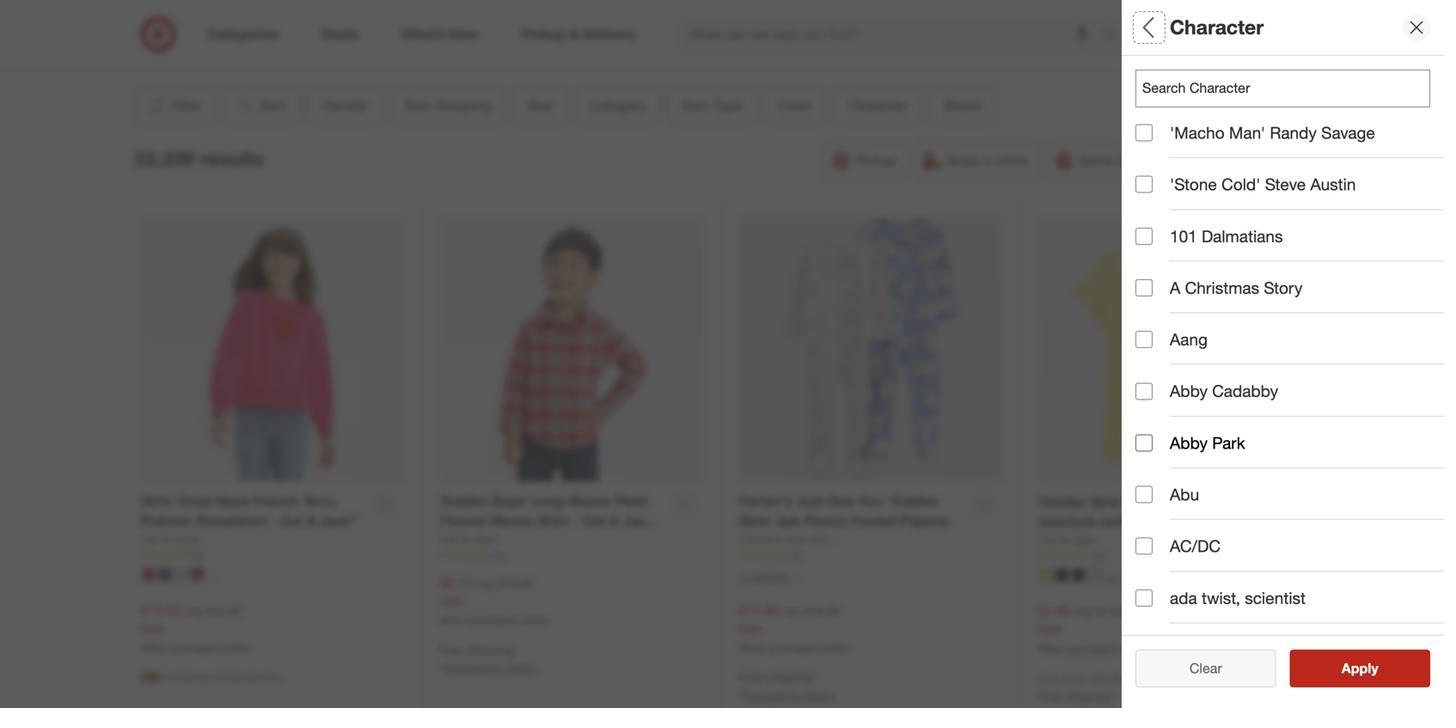 Task type: vqa. For each thing, say whether or not it's contained in the screenshot.
the Categories link
no



Task type: locate. For each thing, give the bounding box(es) containing it.
0 vertical spatial results
[[200, 147, 264, 171]]

$9.10
[[440, 575, 473, 591]]

0 horizontal spatial item type button
[[668, 87, 758, 125]]

dalmatians
[[1202, 226, 1283, 246]]

shipping down $9.10 reg $13.00 sale when purchased online
[[467, 643, 513, 658]]

abby
[[1170, 382, 1208, 401], [1170, 433, 1208, 453]]

1 horizontal spatial exclusions apply. button
[[743, 687, 836, 705]]

Abu checkbox
[[1136, 486, 1153, 504]]

color button
[[764, 87, 827, 125], [1136, 357, 1445, 417]]

- for toddler boys' long sleeve plaid flannel woven shirt - cat & jack™ red
[[573, 513, 579, 530]]

ada twist, scientist checkbox
[[1136, 590, 1153, 607]]

2 carter's from the top
[[739, 532, 782, 547]]

results inside button
[[1353, 660, 1397, 677]]

one for you®️
[[828, 493, 855, 510]]

cat & jack down 'flannel'
[[440, 532, 498, 547]]

cat inside toddler boys' long sleeve plaid flannel woven shirt - cat & jack™ red
[[583, 513, 606, 530]]

gender right sort
[[322, 97, 369, 114]]

search button
[[1095, 15, 1136, 57]]

gender inside all filters dialog
[[1136, 74, 1193, 93]]

1 vertical spatial gender
[[322, 97, 369, 114]]

1 vertical spatial shipping
[[766, 670, 812, 685]]

item type button
[[668, 87, 758, 125], [1136, 297, 1445, 357]]

0 vertical spatial abby
[[1170, 382, 1208, 401]]

when inside $12.60 reg $18.00 sale when purchased online
[[739, 642, 766, 655]]

free for $9.10
[[440, 643, 464, 658]]

purchased inside $4.90 reg $7.00 sale when purchased online
[[1068, 643, 1117, 656]]

2 horizontal spatial free
[[1038, 689, 1062, 704]]

141
[[1092, 550, 1109, 563]]

1 horizontal spatial gender button
[[1136, 56, 1445, 116]]

jack
[[174, 532, 199, 547], [473, 532, 498, 547], [1071, 533, 1096, 548]]

1 horizontal spatial free
[[739, 670, 763, 685]]

'stone cold' steve austin
[[1170, 175, 1356, 194]]

1 horizontal spatial grouping
[[1173, 134, 1245, 154]]

0 vertical spatial category
[[590, 97, 646, 114]]

shipping button
[[1213, 142, 1310, 180]]

1 horizontal spatial shipping
[[766, 670, 812, 685]]

character
[[1170, 15, 1264, 39], [848, 97, 909, 114], [1136, 435, 1213, 455]]

size grouping up 'stone at the right top of page
[[1136, 134, 1245, 154]]

seasonal shipping icon image
[[141, 668, 161, 688]]

orders
[[1131, 673, 1161, 686]]

toddler for toddler boys' long sleeve plaid flannel woven shirt - cat & jack™ red
[[440, 493, 488, 510]]

character button down cadabby
[[1136, 417, 1445, 477]]

toddler inside carter's just one you®️ toddler girls' 2pk fleece footed pajama
[[891, 493, 939, 510]]

girls' left 2pk
[[739, 513, 773, 530]]

free down the only on the bottom right of the page
[[1038, 689, 1062, 704]]

2 clear from the left
[[1190, 660, 1222, 677]]

2 horizontal spatial cat & jack link
[[1038, 532, 1096, 549]]

sale inside $12.60 reg $18.00 sale when purchased online
[[739, 621, 763, 636]]

you
[[838, 532, 857, 547]]

1 horizontal spatial size grouping
[[1136, 134, 1245, 154]]

0 horizontal spatial type
[[714, 97, 743, 114]]

toddler girls' short sleeve interlock uniform polo shirt - cat & jack™
[[1038, 494, 1257, 550]]

color button down redcard™
[[764, 87, 827, 125]]

1 vertical spatial item
[[1136, 314, 1171, 334]]

shirt inside toddler boys' long sleeve plaid flannel woven shirt - cat & jack™ red
[[538, 513, 570, 530]]

free down $9.10 reg $13.00 sale when purchased online
[[440, 643, 464, 658]]

exclusions for $12.60
[[743, 688, 801, 703]]

& inside toddler girls' short sleeve interlock uniform polo shirt - cat & jack™
[[1038, 533, 1048, 550]]

purchased inside $9.10 reg $13.00 sale when purchased online
[[469, 614, 519, 627]]

when inside $10.50 reg $15.00 sale when purchased online
[[141, 642, 167, 655]]

gender button right sort
[[308, 87, 383, 125]]

one down the fleece
[[812, 532, 834, 547]]

jack up 87
[[174, 532, 199, 547]]

- down french
[[271, 513, 277, 530]]

clear
[[1181, 660, 1214, 677], [1190, 660, 1222, 677]]

same day delivery button
[[1047, 142, 1206, 180]]

free shipping * * exclusions apply. for $9.10
[[440, 643, 537, 676]]

girls' up uniform
[[1090, 494, 1124, 511]]

exclusions apply. button
[[444, 660, 537, 677], [743, 687, 836, 705]]

0 horizontal spatial -
[[271, 513, 277, 530]]

reg left '$18.00'
[[784, 603, 801, 619]]

just inside carter's just one you®️ toddler girls' 2pk fleece footed pajama
[[796, 493, 824, 510]]

online inside $4.90 reg $7.00 sale when purchased online
[[1120, 643, 1148, 656]]

reg right $9.10
[[477, 576, 494, 591]]

sort button
[[221, 87, 301, 125]]

0 horizontal spatial exclusions
[[444, 661, 502, 676]]

1 horizontal spatial cat & jack link
[[440, 531, 498, 548]]

with
[[1090, 673, 1109, 686]]

toddler girls' short sleeve interlock uniform polo shirt - cat & jack™ image
[[1038, 217, 1304, 483], [1038, 217, 1304, 483]]

$18.00
[[805, 603, 841, 619]]

gender button up randy
[[1136, 56, 1445, 116]]

just up 97
[[786, 532, 808, 547]]

1 horizontal spatial exclusions
[[743, 688, 801, 703]]

1 horizontal spatial item type button
[[1136, 297, 1445, 357]]

toddler girls' short sleeve interlock uniform polo shirt - cat & jack™ link
[[1038, 493, 1264, 550]]

toddler inside toddler girls' short sleeve interlock uniform polo shirt - cat & jack™
[[1038, 494, 1087, 511]]

1 horizontal spatial -
[[573, 513, 579, 530]]

0 vertical spatial color button
[[764, 87, 827, 125]]

1 carter's from the top
[[739, 493, 792, 510]]

cat & jack down "interlock"
[[1038, 533, 1096, 548]]

sale inside $4.90 reg $7.00 sale when purchased online
[[1038, 622, 1062, 637]]

0 horizontal spatial brand
[[945, 97, 982, 114]]

cat & jack link down 'flannel'
[[440, 531, 498, 548]]

AC/DC checkbox
[[1136, 538, 1153, 555]]

0 vertical spatial apply.
[[505, 661, 537, 676]]

size
[[405, 97, 431, 114], [528, 97, 554, 114], [1136, 134, 1168, 154], [1136, 194, 1168, 214]]

Aang checkbox
[[1136, 331, 1153, 348]]

1 vertical spatial apply.
[[804, 688, 836, 703]]

0 horizontal spatial item
[[683, 97, 710, 114]]

2 horizontal spatial cat & jack
[[1038, 533, 1096, 548]]

grouping up 'stone at the right top of page
[[1173, 134, 1245, 154]]

sale inside $9.10 reg $13.00 sale when purchased online
[[440, 594, 463, 609]]

101
[[1170, 226, 1198, 246]]

purchased down $13.00
[[469, 614, 519, 627]]

item type
[[683, 97, 743, 114], [1136, 314, 1211, 334]]

same day delivery
[[1078, 152, 1195, 169]]

arrives by christmas eve
[[165, 671, 280, 684]]

1 horizontal spatial category
[[1136, 254, 1207, 274]]

grouping down top deals
[[434, 97, 492, 114]]

1 clear from the left
[[1181, 660, 1214, 677]]

jack up 141
[[1071, 533, 1096, 548]]

exclusions apply. button down $12.60 reg $18.00 sale when purchased online
[[743, 687, 836, 705]]

abu
[[1170, 485, 1200, 505]]

0 vertical spatial brand
[[945, 97, 982, 114]]

when inside $9.10 reg $13.00 sale when purchased online
[[440, 614, 467, 627]]

0 vertical spatial deals
[[455, 33, 485, 48]]

sale
[[440, 594, 463, 609], [141, 621, 164, 636], [739, 621, 763, 636], [1038, 622, 1062, 637]]

sale inside $10.50 reg $15.00 sale when purchased online
[[141, 621, 164, 636]]

1 horizontal spatial deals
[[1136, 615, 1180, 635]]

0 vertical spatial exclusions
[[444, 661, 502, 676]]

search
[[1095, 28, 1136, 44]]

shipping
[[1245, 152, 1299, 169]]

1 horizontal spatial item type
[[1136, 314, 1211, 334]]

- right "polo" at the bottom of the page
[[1225, 514, 1230, 530]]

crew
[[178, 493, 213, 510]]

christmas right by
[[213, 671, 260, 684]]

girls' inside carter's just one you®️ toddler girls' 2pk fleece footed pajama
[[739, 513, 773, 530]]

character up pickup
[[848, 97, 909, 114]]

Abby Park checkbox
[[1136, 435, 1153, 452]]

0 vertical spatial free
[[440, 643, 464, 658]]

jack™ inside toddler girls' short sleeve interlock uniform polo shirt - cat & jack™
[[1052, 533, 1090, 550]]

- up 24 link
[[573, 513, 579, 530]]

$12.60 reg $18.00 sale when purchased online
[[739, 602, 848, 655]]

1 vertical spatial type
[[1175, 314, 1211, 334]]

sale down $10.50
[[141, 621, 164, 636]]

delivery
[[1145, 152, 1195, 169]]

deals down ada twist, scientist option
[[1136, 615, 1180, 635]]

0 vertical spatial gender
[[1136, 74, 1193, 93]]

sale down $4.90
[[1038, 622, 1062, 637]]

0 horizontal spatial category
[[590, 97, 646, 114]]

apply. down $9.10 reg $13.00 sale when purchased online
[[505, 661, 537, 676]]

just up the fleece
[[796, 493, 824, 510]]

2 horizontal spatial shipping
[[1066, 689, 1111, 704]]

0 horizontal spatial results
[[200, 147, 264, 171]]

results down sort button
[[200, 147, 264, 171]]

1 vertical spatial item type
[[1136, 314, 1211, 334]]

results right see
[[1353, 660, 1397, 677]]

1 vertical spatial just
[[786, 532, 808, 547]]

color down redcard™
[[779, 97, 812, 114]]

when down $9.10
[[440, 614, 467, 627]]

only ships with $35 orders
[[1038, 673, 1161, 686]]

1 horizontal spatial jack
[[473, 532, 498, 547]]

abby for abby cadabby
[[1170, 382, 1208, 401]]

apply.
[[505, 661, 537, 676], [804, 688, 836, 703]]

when for $10.50
[[141, 642, 167, 655]]

category button down steve at right
[[1136, 236, 1445, 297]]

purchased for $9.10
[[469, 614, 519, 627]]

1 horizontal spatial girls'
[[739, 513, 773, 530]]

apply. down $12.60 reg $18.00 sale when purchased online
[[804, 688, 836, 703]]

one for you
[[812, 532, 834, 547]]

free shipping * * exclusions apply. down $9.10 reg $13.00 sale when purchased online
[[440, 643, 537, 676]]

97 link
[[739, 548, 1004, 563]]

exclusions down $12.60 reg $18.00 sale when purchased online
[[743, 688, 801, 703]]

1 vertical spatial exclusions
[[743, 688, 801, 703]]

0 vertical spatial just
[[796, 493, 824, 510]]

carter's inside carter's just one you®️ toddler girls' 2pk fleece footed pajama
[[739, 493, 792, 510]]

0 horizontal spatial cat & jack link
[[141, 531, 199, 548]]

& inside girls' crew neck french terry pullover sweatshirt - cat & jack™
[[307, 513, 317, 530]]

category down the target
[[590, 97, 646, 114]]

online inside $12.60 reg $18.00 sale when purchased online
[[821, 642, 848, 655]]

cat down the pullover
[[141, 532, 159, 547]]

- for toddler girls' short sleeve interlock uniform polo shirt - cat & jack™
[[1225, 514, 1230, 530]]

ac/dc
[[1170, 537, 1221, 556]]

online for $10.50
[[222, 642, 250, 655]]

1 vertical spatial size grouping
[[1136, 134, 1245, 154]]

christmas right a
[[1185, 278, 1260, 298]]

1 vertical spatial deals
[[1136, 615, 1180, 635]]

gender up ''macho man' randy savage' option
[[1136, 74, 1193, 93]]

all
[[1218, 660, 1231, 677]]

1 vertical spatial results
[[1353, 660, 1397, 677]]

cat & jack link down "interlock"
[[1038, 532, 1096, 549]]

reg inside $9.10 reg $13.00 sale when purchased online
[[477, 576, 494, 591]]

toddler up "interlock"
[[1038, 494, 1087, 511]]

1 vertical spatial one
[[812, 532, 834, 547]]

0 horizontal spatial gender
[[322, 97, 369, 114]]

girls' crew neck french terry pullover sweatshirt - cat & jack™ image
[[141, 217, 405, 482], [141, 217, 405, 482]]

free
[[440, 643, 464, 658], [739, 670, 763, 685], [1038, 689, 1062, 704]]

0 vertical spatial brand button
[[931, 87, 997, 125]]

1 vertical spatial item type button
[[1136, 297, 1445, 357]]

cat & jack down the pullover
[[141, 532, 199, 547]]

clear left all at the bottom right of the page
[[1181, 660, 1214, 677]]

87
[[194, 549, 205, 562]]

online for $9.10
[[521, 614, 549, 627]]

purchased inside $12.60 reg $18.00 sale when purchased online
[[769, 642, 818, 655]]

carter's down 2pk
[[739, 532, 782, 547]]

abby cadabby
[[1170, 382, 1279, 401]]

girls' inside toddler girls' short sleeve interlock uniform polo shirt - cat & jack™
[[1090, 494, 1124, 511]]

savage
[[1322, 123, 1376, 143]]

reg inside $4.90 reg $7.00 sale when purchased online
[[1075, 604, 1093, 619]]

0 vertical spatial christmas
[[1185, 278, 1260, 298]]

exclusions apply. button down $9.10 reg $13.00 sale when purchased online
[[444, 660, 537, 677]]

1 vertical spatial free
[[739, 670, 763, 685]]

character dialog
[[1122, 0, 1445, 709]]

clear for clear
[[1190, 660, 1222, 677]]

grouping
[[434, 97, 492, 114], [1173, 134, 1245, 154]]

24 link
[[440, 548, 705, 563]]

online down $13.00
[[521, 614, 549, 627]]

sweatshirt
[[197, 513, 267, 530]]

purchased for $10.50
[[170, 642, 219, 655]]

& inside toddler boys' long sleeve plaid flannel woven shirt - cat & jack™ red
[[609, 513, 619, 530]]

0 horizontal spatial sleeve
[[568, 493, 611, 510]]

free for $12.60
[[739, 670, 763, 685]]

sale for $9.10
[[440, 594, 463, 609]]

1 abby from the top
[[1170, 382, 1208, 401]]

jack for flannel
[[473, 532, 498, 547]]

deals right top
[[455, 33, 485, 48]]

girls' up the pullover
[[141, 493, 175, 510]]

when for $12.60
[[739, 642, 766, 655]]

1 horizontal spatial type
[[1175, 314, 1211, 334]]

polo
[[1156, 514, 1185, 530]]

clear inside clear all button
[[1181, 660, 1214, 677]]

pullover
[[141, 513, 193, 530]]

purchased up by
[[170, 642, 219, 655]]

shirt down long
[[538, 513, 570, 530]]

0 horizontal spatial exclusions apply. button
[[444, 660, 537, 677]]

in
[[983, 152, 994, 169]]

Abby Cadabby checkbox
[[1136, 383, 1153, 400]]

abby left park
[[1170, 433, 1208, 453]]

cat up 24 link
[[583, 513, 606, 530]]

shop in store button
[[915, 142, 1040, 180]]

carter's up 2pk
[[739, 493, 792, 510]]

purchased down '$18.00'
[[769, 642, 818, 655]]

deals inside button
[[1136, 615, 1180, 635]]

1 horizontal spatial brand
[[1136, 495, 1183, 515]]

online down '$18.00'
[[821, 642, 848, 655]]

jack™ down plaid
[[623, 513, 661, 530]]

sleeve inside toddler boys' long sleeve plaid flannel woven shirt - cat & jack™ red
[[568, 493, 611, 510]]

just
[[796, 493, 824, 510], [786, 532, 808, 547]]

twist,
[[1202, 588, 1241, 608]]

0 horizontal spatial shipping
[[467, 643, 513, 658]]

2 horizontal spatial jack
[[1071, 533, 1096, 548]]

online for $4.90
[[1120, 643, 1148, 656]]

2 abby from the top
[[1170, 433, 1208, 453]]

price
[[1136, 555, 1176, 575]]

carter's for carter's just one you
[[739, 532, 782, 547]]

category button down the target
[[575, 87, 661, 125]]

free shipping * * exclusions apply. for $12.60
[[739, 670, 836, 703]]

size grouping button
[[390, 87, 506, 125], [1136, 116, 1445, 176]]

shirt for polo
[[1189, 514, 1221, 530]]

french
[[254, 493, 299, 510]]

1 vertical spatial color button
[[1136, 357, 1445, 417]]

when inside $4.90 reg $7.00 sale when purchased online
[[1038, 643, 1065, 656]]

purchased up with
[[1068, 643, 1117, 656]]

0 vertical spatial shipping
[[467, 643, 513, 658]]

clear inside clear button
[[1190, 660, 1222, 677]]

1 horizontal spatial gender
[[1136, 74, 1193, 93]]

reg left $7.00
[[1075, 604, 1093, 619]]

0 horizontal spatial jack
[[174, 532, 199, 547]]

shipping
[[467, 643, 513, 658], [766, 670, 812, 685], [1066, 689, 1111, 704]]

exclusions for $9.10
[[444, 661, 502, 676]]

one inside carter's just one you®️ toddler girls' 2pk fleece footed pajama
[[828, 493, 855, 510]]

0 horizontal spatial toddler
[[440, 493, 488, 510]]

- inside toddler boys' long sleeve plaid flannel woven shirt - cat & jack™ red
[[573, 513, 579, 530]]

jack up 24
[[473, 532, 498, 547]]

sale down $12.60
[[739, 621, 763, 636]]

reg inside $10.50 reg $15.00 sale when purchased online
[[185, 603, 203, 619]]

character right all
[[1170, 15, 1264, 39]]

type
[[714, 97, 743, 114], [1175, 314, 1211, 334]]

- inside toddler girls' short sleeve interlock uniform polo shirt - cat & jack™
[[1225, 514, 1230, 530]]

man'
[[1230, 123, 1266, 143]]

reg for $9.10
[[477, 576, 494, 591]]

free shipping * * exclusions apply.
[[440, 643, 537, 676], [739, 670, 836, 703]]

0 vertical spatial category button
[[575, 87, 661, 125]]

one inside carter's just one you link
[[812, 532, 834, 547]]

short
[[1128, 494, 1165, 511]]

size grouping inside all filters dialog
[[1136, 134, 1245, 154]]

reg left $15.00
[[185, 603, 203, 619]]

0 horizontal spatial item type
[[683, 97, 743, 114]]

sale for $10.50
[[141, 621, 164, 636]]

category up a
[[1136, 254, 1207, 274]]

store
[[998, 152, 1029, 169]]

jack for uniform
[[1071, 533, 1096, 548]]

arrives
[[165, 671, 197, 684]]

online up the orders
[[1120, 643, 1148, 656]]

when down $12.60
[[739, 642, 766, 655]]

cat inside toddler girls' short sleeve interlock uniform polo shirt - cat & jack™
[[1234, 514, 1257, 530]]

2 horizontal spatial -
[[1225, 514, 1230, 530]]

cat & jack link
[[141, 531, 199, 548], [440, 531, 498, 548], [1038, 532, 1096, 549]]

$4.90
[[1038, 603, 1072, 620]]

color button up park
[[1136, 357, 1445, 417]]

0 horizontal spatial girls'
[[141, 493, 175, 510]]

jack™ down "interlock"
[[1052, 533, 1090, 550]]

0 horizontal spatial christmas
[[213, 671, 260, 684]]

carter's just one you®️ toddler girls' 2pk fleece footed pajama image
[[739, 217, 1004, 482], [739, 217, 1004, 482]]

free shipping * * exclusions apply. down $12.60 reg $18.00 sale when purchased online
[[739, 670, 836, 703]]

when for $4.90
[[1038, 643, 1065, 656]]

color down aang option in the right of the page
[[1136, 375, 1178, 394]]

online up arrives by christmas eve
[[222, 642, 250, 655]]

cat up price button
[[1234, 514, 1257, 530]]

1 horizontal spatial toddler
[[891, 493, 939, 510]]

carter's
[[739, 493, 792, 510], [739, 532, 782, 547]]

online inside $9.10 reg $13.00 sale when purchased online
[[521, 614, 549, 627]]

eve
[[263, 671, 280, 684]]

sale down $9.10
[[440, 594, 463, 609]]

0 horizontal spatial apply.
[[505, 661, 537, 676]]

free down $12.60 reg $18.00 sale when purchased online
[[739, 670, 763, 685]]

apply. for $9.10
[[505, 661, 537, 676]]

size grouping down top
[[405, 97, 492, 114]]

footed
[[852, 513, 897, 530]]

shop
[[947, 152, 979, 169]]

0 horizontal spatial shirt
[[538, 513, 570, 530]]

category inside all filters dialog
[[1136, 254, 1207, 274]]

abby right abby cadabby checkbox
[[1170, 382, 1208, 401]]

jack™ down terry
[[320, 513, 359, 530]]

grouping inside all filters dialog
[[1173, 134, 1245, 154]]

character button up pickup
[[834, 87, 924, 125]]

cat down 'flannel'
[[440, 532, 459, 547]]

abby park
[[1170, 433, 1246, 453]]

shipping down with
[[1066, 689, 1111, 704]]

gender button inside all filters dialog
[[1136, 56, 1445, 116]]

0 horizontal spatial brand button
[[931, 87, 997, 125]]

0 vertical spatial size button
[[513, 87, 568, 125]]

clear right the orders
[[1190, 660, 1222, 677]]

0 horizontal spatial color button
[[764, 87, 827, 125]]

1 horizontal spatial size button
[[1136, 176, 1445, 236]]

&
[[307, 513, 317, 530], [609, 513, 619, 530], [163, 532, 170, 547], [462, 532, 470, 547], [1060, 533, 1068, 548], [1038, 533, 1048, 550]]

purchased inside $10.50 reg $15.00 sale when purchased online
[[170, 642, 219, 655]]

jack™ inside toddler boys' long sleeve plaid flannel woven shirt - cat & jack™ red
[[623, 513, 661, 530]]

toddler boys' long sleeve plaid flannel woven shirt - cat & jack™ red image
[[440, 217, 705, 482], [440, 217, 705, 482]]

shipping down $12.60 reg $18.00 sale when purchased online
[[766, 670, 812, 685]]

sort
[[260, 97, 286, 114]]

1 vertical spatial category button
[[1136, 236, 1445, 297]]

shirt inside toddler girls' short sleeve interlock uniform polo shirt - cat & jack™
[[1189, 514, 1221, 530]]

one up the fleece
[[828, 493, 855, 510]]

just for you®️
[[796, 493, 824, 510]]

0 vertical spatial size grouping
[[405, 97, 492, 114]]

shirt up ac/dc
[[1189, 514, 1221, 530]]

1 vertical spatial carter's
[[739, 532, 782, 547]]

when up the seasonal shipping icon
[[141, 642, 167, 655]]

size button
[[513, 87, 568, 125], [1136, 176, 1445, 236]]

1 vertical spatial category
[[1136, 254, 1207, 274]]

2 vertical spatial shipping
[[1066, 689, 1111, 704]]

cat & jack link down the pullover
[[141, 531, 199, 548]]

online inside $10.50 reg $15.00 sale when purchased online
[[222, 642, 250, 655]]

-
[[271, 513, 277, 530], [573, 513, 579, 530], [1225, 514, 1230, 530]]

toddler inside toddler boys' long sleeve plaid flannel woven shirt - cat & jack™ red
[[440, 493, 488, 510]]

cat down french
[[281, 513, 303, 530]]

1 horizontal spatial christmas
[[1185, 278, 1260, 298]]

1 vertical spatial character button
[[1136, 417, 1445, 477]]

sleeve inside toddler girls' short sleeve interlock uniform polo shirt - cat & jack™
[[1168, 494, 1211, 511]]

redcard™ link
[[722, 0, 898, 49]]

exclusions down $9.10 reg $13.00 sale when purchased online
[[444, 661, 502, 676]]

reg inside $12.60 reg $18.00 sale when purchased online
[[784, 603, 801, 619]]

None text field
[[1136, 70, 1431, 107]]

when up the only on the bottom right of the page
[[1038, 643, 1065, 656]]

1 horizontal spatial color
[[1136, 375, 1178, 394]]

sleeve left plaid
[[568, 493, 611, 510]]

toddler up 'flannel'
[[440, 493, 488, 510]]

cat & jack link for uniform
[[1038, 532, 1096, 549]]

toddler up pajama
[[891, 493, 939, 510]]

top deals
[[432, 33, 485, 48]]



Task type: describe. For each thing, give the bounding box(es) containing it.
carter's just one you®️ toddler girls' 2pk fleece footed pajama
[[739, 493, 950, 530]]

you®️
[[859, 493, 887, 510]]

shop in store
[[947, 152, 1029, 169]]

item inside all filters dialog
[[1136, 314, 1171, 334]]

shirt for woven
[[538, 513, 570, 530]]

deals button
[[1136, 598, 1445, 658]]

101 Dalmatians checkbox
[[1136, 228, 1153, 245]]

reg for $12.60
[[784, 603, 801, 619]]

only
[[1038, 673, 1059, 686]]

1 horizontal spatial character button
[[1136, 417, 1445, 477]]

$13.00
[[498, 576, 534, 591]]

carter's for carter's just one you®️ toddler girls' 2pk fleece footed pajama
[[739, 493, 792, 510]]

top
[[432, 33, 452, 48]]

cat & jack link for flannel
[[440, 531, 498, 548]]

abby for abby park
[[1170, 433, 1208, 453]]

character inside "dialog"
[[1170, 15, 1264, 39]]

2 vertical spatial free
[[1038, 689, 1062, 704]]

0 vertical spatial item type
[[683, 97, 743, 114]]

price button
[[1136, 537, 1445, 598]]

item type inside all filters dialog
[[1136, 314, 1211, 334]]

$35
[[1112, 673, 1128, 686]]

sale for $4.90
[[1038, 622, 1062, 637]]

0 vertical spatial grouping
[[434, 97, 492, 114]]

target circle™
[[598, 33, 671, 48]]

$15.00
[[206, 603, 242, 619]]

a
[[1170, 278, 1181, 298]]

toddler boys' long sleeve plaid flannel woven shirt - cat & jack™ red link
[[440, 492, 664, 549]]

carter's just one you
[[739, 532, 857, 547]]

clear button
[[1136, 650, 1277, 688]]

jack for pullover
[[174, 532, 199, 547]]

$10.50
[[141, 602, 182, 619]]

plaid
[[615, 493, 647, 510]]

carter's just one you link
[[739, 531, 857, 548]]

cat & jack link for pullover
[[141, 531, 199, 548]]

$12.60
[[739, 602, 780, 619]]

pickup button
[[823, 142, 908, 180]]

online for $12.60
[[821, 642, 848, 655]]

neck
[[217, 493, 250, 510]]

shipping for $9.10
[[467, 643, 513, 658]]

'Macho Man' Randy Savage checkbox
[[1136, 124, 1153, 142]]

austin
[[1311, 175, 1356, 194]]

0 vertical spatial character button
[[834, 87, 924, 125]]

141 link
[[1038, 549, 1304, 564]]

cat & jack for flannel
[[440, 532, 498, 547]]

0 horizontal spatial size button
[[513, 87, 568, 125]]

color inside all filters dialog
[[1136, 375, 1178, 394]]

0 horizontal spatial size grouping
[[405, 97, 492, 114]]

carter's just one you®️ toddler girls' 2pk fleece footed pajama link
[[739, 492, 964, 531]]

just for you
[[786, 532, 808, 547]]

ada
[[1170, 588, 1198, 608]]

'macho man' randy savage
[[1170, 123, 1376, 143]]

see
[[1324, 660, 1349, 677]]

$9.10 reg $13.00 sale when purchased online
[[440, 575, 549, 627]]

cat & jack for pullover
[[141, 532, 199, 547]]

'Stone Cold' Steve Austin checkbox
[[1136, 176, 1153, 193]]

'macho
[[1170, 123, 1225, 143]]

reg for $10.50
[[185, 603, 203, 619]]

87 link
[[141, 548, 405, 563]]

0 horizontal spatial size grouping button
[[390, 87, 506, 125]]

pajama
[[901, 513, 950, 530]]

0 horizontal spatial gender button
[[308, 87, 383, 125]]

toddler boys' long sleeve plaid flannel woven shirt - cat & jack™ red
[[440, 493, 661, 549]]

toddler for toddler girls' short sleeve interlock uniform polo shirt - cat & jack™
[[1038, 494, 1087, 511]]

free shipping *
[[1038, 689, 1116, 704]]

exclusions apply. button for $12.60
[[743, 687, 836, 705]]

interlock
[[1038, 514, 1096, 530]]

1 vertical spatial size button
[[1136, 176, 1445, 236]]

sleeve for short
[[1168, 494, 1211, 511]]

cadabby
[[1213, 382, 1279, 401]]

reg for $4.90
[[1075, 604, 1093, 619]]

flannel
[[440, 513, 487, 530]]

target
[[598, 33, 631, 48]]

exclusions apply. button for $9.10
[[444, 660, 537, 677]]

all filters dialog
[[1122, 0, 1445, 709]]

jack™ inside girls' crew neck french terry pullover sweatshirt - cat & jack™
[[320, 513, 359, 530]]

shipping for $12.60
[[766, 670, 812, 685]]

boys'
[[492, 493, 528, 510]]

character inside all filters dialog
[[1136, 435, 1213, 455]]

0 vertical spatial item type button
[[668, 87, 758, 125]]

sale for $12.60
[[739, 621, 763, 636]]

none text field inside character "dialog"
[[1136, 70, 1431, 107]]

1 vertical spatial christmas
[[213, 671, 260, 684]]

same
[[1078, 152, 1114, 169]]

jack™ for toddler girls' short sleeve interlock uniform polo shirt - cat & jack™
[[1052, 533, 1090, 550]]

item type button inside all filters dialog
[[1136, 297, 1445, 357]]

clear for clear all
[[1181, 660, 1214, 677]]

see results
[[1324, 660, 1397, 677]]

purchased for $4.90
[[1068, 643, 1117, 656]]

2pk
[[777, 513, 801, 530]]

brand inside all filters dialog
[[1136, 495, 1183, 515]]

What can we help you find? suggestions appear below search field
[[678, 15, 1107, 53]]

filters
[[1165, 15, 1219, 39]]

1 vertical spatial character
[[848, 97, 909, 114]]

cold'
[[1222, 175, 1261, 194]]

A Christmas Story checkbox
[[1136, 279, 1153, 297]]

ada twist, scientist
[[1170, 588, 1306, 608]]

23,339 results
[[134, 147, 264, 171]]

- inside girls' crew neck french terry pullover sweatshirt - cat & jack™
[[271, 513, 277, 530]]

apply. for $12.60
[[804, 688, 836, 703]]

type inside all filters dialog
[[1175, 314, 1211, 334]]

0 horizontal spatial deals
[[455, 33, 485, 48]]

results for see results
[[1353, 660, 1397, 677]]

long
[[532, 493, 564, 510]]

$10.50 reg $15.00 sale when purchased online
[[141, 602, 250, 655]]

1 horizontal spatial category button
[[1136, 236, 1445, 297]]

terry
[[303, 493, 336, 510]]

redcard™
[[783, 33, 837, 48]]

$7.00
[[1096, 604, 1126, 619]]

when for $9.10
[[440, 614, 467, 627]]

jack™ for toddler boys' long sleeve plaid flannel woven shirt - cat & jack™ red
[[623, 513, 661, 530]]

apply
[[1342, 660, 1379, 677]]

purchased for $12.60
[[769, 642, 818, 655]]

24
[[493, 549, 505, 562]]

filter button
[[134, 87, 214, 125]]

0 vertical spatial item
[[683, 97, 710, 114]]

cat & jack for uniform
[[1038, 533, 1096, 548]]

woven
[[491, 513, 534, 530]]

girls' inside girls' crew neck french terry pullover sweatshirt - cat & jack™
[[141, 493, 175, 510]]

story
[[1264, 278, 1303, 298]]

a christmas story
[[1170, 278, 1303, 298]]

top deals link
[[371, 0, 547, 49]]

0 vertical spatial color
[[779, 97, 812, 114]]

1 horizontal spatial size grouping button
[[1136, 116, 1445, 176]]

'stone
[[1170, 175, 1217, 194]]

cat inside girls' crew neck french terry pullover sweatshirt - cat & jack™
[[281, 513, 303, 530]]

ships
[[1062, 673, 1087, 686]]

circle™
[[634, 33, 671, 48]]

pickup
[[855, 152, 897, 169]]

sleeve for long
[[568, 493, 611, 510]]

by
[[199, 671, 211, 684]]

park
[[1213, 433, 1246, 453]]

results for 23,339 results
[[200, 147, 264, 171]]

1 horizontal spatial brand button
[[1136, 477, 1445, 537]]

apply button
[[1290, 650, 1431, 688]]

scientist
[[1245, 588, 1306, 608]]

girls' crew neck french terry pullover sweatshirt - cat & jack™ link
[[141, 492, 365, 531]]

uniform
[[1100, 514, 1152, 530]]

see results button
[[1290, 650, 1431, 688]]

all
[[1136, 15, 1160, 39]]

cat down "interlock"
[[1038, 533, 1057, 548]]

0 horizontal spatial category button
[[575, 87, 661, 125]]

christmas inside character "dialog"
[[1185, 278, 1260, 298]]



